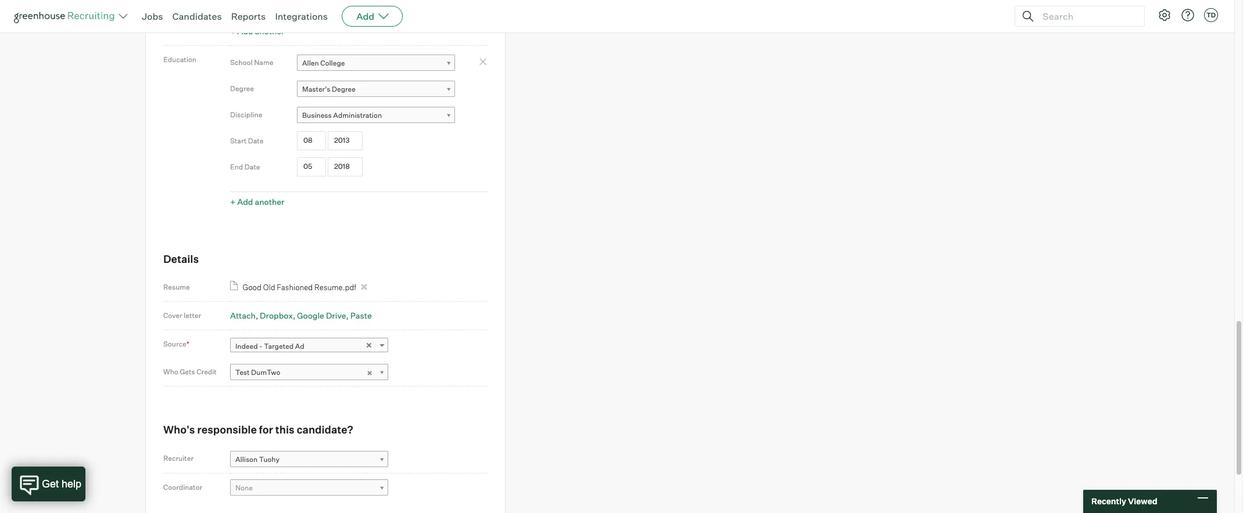 Task type: locate. For each thing, give the bounding box(es) containing it.
None text field
[[230, 0, 390, 21]]

cover
[[163, 312, 182, 321]]

another inside education 'element'
[[255, 197, 285, 207]]

1 vertical spatial date
[[245, 163, 260, 171]]

1 + from the top
[[230, 26, 236, 36]]

test dumtwo
[[235, 369, 281, 378]]

allison tuohy
[[235, 456, 280, 464]]

-
[[259, 342, 263, 351]]

administration
[[333, 111, 382, 120]]

YYYY text field
[[328, 132, 363, 150], [328, 158, 363, 177]]

degree down school
[[230, 84, 254, 93]]

+ add another down end date
[[230, 197, 285, 207]]

jobs link
[[142, 10, 163, 22]]

google drive link
[[297, 311, 349, 321]]

1 vertical spatial +
[[230, 197, 236, 207]]

2 another from the top
[[255, 197, 285, 207]]

1 vertical spatial + add another
[[230, 197, 285, 207]]

college
[[321, 59, 345, 67]]

1 yyyy text field from the top
[[328, 132, 363, 150]]

paste
[[350, 311, 372, 321]]

another down end date
[[255, 197, 285, 207]]

dropbox link
[[260, 311, 296, 321]]

business administration
[[302, 111, 382, 120]]

google
[[297, 311, 324, 321]]

targeted
[[264, 342, 294, 351]]

1 + add another from the top
[[230, 26, 285, 36]]

+ down end
[[230, 197, 236, 207]]

0 vertical spatial another
[[255, 26, 285, 36]]

0 vertical spatial +
[[230, 26, 236, 36]]

ad
[[295, 342, 304, 351]]

add
[[357, 10, 375, 22], [237, 26, 253, 36], [237, 197, 253, 207]]

good old fashioned resume.pdf
[[243, 283, 357, 293]]

another down the reports link
[[255, 26, 285, 36]]

2 mm text field from the top
[[297, 158, 326, 177]]

indeed
[[235, 342, 258, 351]]

+ add another down 'reports'
[[230, 26, 285, 36]]

allen
[[302, 59, 319, 67]]

add up allen college "link" at top left
[[357, 10, 375, 22]]

0 vertical spatial date
[[248, 137, 264, 145]]

degree
[[230, 84, 254, 93], [332, 85, 356, 93]]

+ add another link down end date
[[230, 197, 285, 207]]

add down 'reports'
[[237, 26, 253, 36]]

+
[[230, 26, 236, 36], [230, 197, 236, 207]]

1 vertical spatial + add another link
[[230, 197, 285, 207]]

1 mm text field from the top
[[297, 132, 326, 150]]

discipline
[[230, 110, 262, 119]]

2 yyyy text field from the top
[[328, 158, 363, 177]]

business administration link
[[297, 107, 455, 124]]

td button
[[1205, 8, 1219, 22]]

responsible
[[197, 424, 257, 437]]

add down end date
[[237, 197, 253, 207]]

add inside education 'element'
[[237, 197, 253, 207]]

reports link
[[231, 10, 266, 22]]

0 vertical spatial yyyy text field
[[328, 132, 363, 150]]

2 + add another from the top
[[230, 197, 285, 207]]

this
[[275, 424, 295, 437]]

date right start
[[248, 137, 264, 145]]

+ add another
[[230, 26, 285, 36], [230, 197, 285, 207]]

resume
[[163, 283, 190, 292]]

1 vertical spatial yyyy text field
[[328, 158, 363, 177]]

0 vertical spatial mm text field
[[297, 132, 326, 150]]

2 + from the top
[[230, 197, 236, 207]]

mm text field for start date
[[297, 132, 326, 150]]

yyyy text field for end date
[[328, 158, 363, 177]]

dropbox
[[260, 311, 293, 321]]

1 vertical spatial mm text field
[[297, 158, 326, 177]]

drive
[[326, 311, 346, 321]]

0 vertical spatial + add another link
[[230, 26, 285, 36]]

mm text field for end date
[[297, 158, 326, 177]]

0 vertical spatial + add another
[[230, 26, 285, 36]]

+ add another link down 'reports'
[[230, 26, 285, 36]]

+ add another link
[[230, 26, 285, 36], [230, 197, 285, 207]]

add for 1st + add another link from the bottom of the page
[[237, 197, 253, 207]]

dumtwo
[[251, 369, 281, 378]]

gets
[[180, 368, 195, 377]]

1 vertical spatial another
[[255, 197, 285, 207]]

date for start date
[[248, 137, 264, 145]]

none
[[235, 485, 253, 493]]

1 horizontal spatial degree
[[332, 85, 356, 93]]

0 vertical spatial add
[[357, 10, 375, 22]]

0 horizontal spatial degree
[[230, 84, 254, 93]]

+ down 'reports'
[[230, 26, 236, 36]]

recently
[[1092, 497, 1127, 507]]

1 vertical spatial add
[[237, 26, 253, 36]]

details
[[163, 253, 199, 266]]

date right end
[[245, 163, 260, 171]]

test dumtwo link
[[230, 365, 388, 382]]

who's responsible for this candidate?
[[163, 424, 353, 437]]

start date
[[230, 137, 264, 145]]

business
[[302, 111, 332, 120]]

date
[[248, 137, 264, 145], [245, 163, 260, 171]]

allison tuohy link
[[230, 452, 388, 468]]

add inside popup button
[[357, 10, 375, 22]]

end
[[230, 163, 243, 171]]

another
[[255, 26, 285, 36], [255, 197, 285, 207]]

degree up business administration on the left
[[332, 85, 356, 93]]

1 another from the top
[[255, 26, 285, 36]]

MM text field
[[297, 132, 326, 150], [297, 158, 326, 177]]

2 vertical spatial add
[[237, 197, 253, 207]]

viewed
[[1129, 497, 1158, 507]]

source
[[163, 340, 186, 349]]



Task type: vqa. For each thing, say whether or not it's contained in the screenshot.
the right pipeline
no



Task type: describe. For each thing, give the bounding box(es) containing it.
candidates
[[172, 10, 222, 22]]

master's
[[302, 85, 331, 93]]

integrations link
[[275, 10, 328, 22]]

candidates link
[[172, 10, 222, 22]]

attach link
[[230, 311, 258, 321]]

jobs
[[142, 10, 163, 22]]

letter
[[184, 312, 201, 321]]

start
[[230, 137, 247, 145]]

fashioned
[[277, 283, 313, 293]]

+ add another inside education 'element'
[[230, 197, 285, 207]]

date for end date
[[245, 163, 260, 171]]

credit
[[197, 368, 217, 377]]

education
[[163, 55, 197, 64]]

greenhouse recruiting image
[[14, 9, 119, 23]]

1 + add another link from the top
[[230, 26, 285, 36]]

coordinator
[[163, 484, 202, 492]]

configure image
[[1158, 8, 1172, 22]]

name
[[254, 58, 274, 67]]

indeed - targeted ad link
[[230, 338, 388, 355]]

cover letter
[[163, 312, 201, 321]]

degree inside master's degree link
[[332, 85, 356, 93]]

yyyy text field for start date
[[328, 132, 363, 150]]

allison
[[235, 456, 258, 464]]

add button
[[342, 6, 403, 27]]

2 + add another link from the top
[[230, 197, 285, 207]]

recruiter
[[163, 455, 194, 463]]

source *
[[163, 340, 189, 349]]

integrations
[[275, 10, 328, 22]]

master's degree link
[[297, 81, 455, 98]]

end date
[[230, 163, 260, 171]]

education element
[[230, 49, 488, 210]]

school name
[[230, 58, 274, 67]]

attach
[[230, 311, 256, 321]]

who gets credit
[[163, 368, 217, 377]]

allen college link
[[297, 55, 455, 71]]

+ inside education 'element'
[[230, 197, 236, 207]]

allen college
[[302, 59, 345, 67]]

good
[[243, 283, 262, 293]]

recently viewed
[[1092, 497, 1158, 507]]

paste link
[[350, 311, 372, 321]]

old
[[263, 283, 275, 293]]

Search text field
[[1040, 8, 1134, 25]]

for
[[259, 424, 273, 437]]

*
[[186, 340, 189, 349]]

master's degree
[[302, 85, 356, 93]]

who
[[163, 368, 178, 377]]

add for second + add another link from the bottom
[[237, 26, 253, 36]]

who's
[[163, 424, 195, 437]]

school
[[230, 58, 253, 67]]

resume.pdf
[[315, 283, 357, 293]]

candidate?
[[297, 424, 353, 437]]

td
[[1207, 11, 1216, 19]]

attach dropbox google drive paste
[[230, 311, 372, 321]]

td button
[[1202, 6, 1221, 24]]

reports
[[231, 10, 266, 22]]

indeed - targeted ad
[[235, 342, 304, 351]]

none link
[[230, 481, 388, 497]]

test
[[235, 369, 250, 378]]

tuohy
[[259, 456, 280, 464]]



